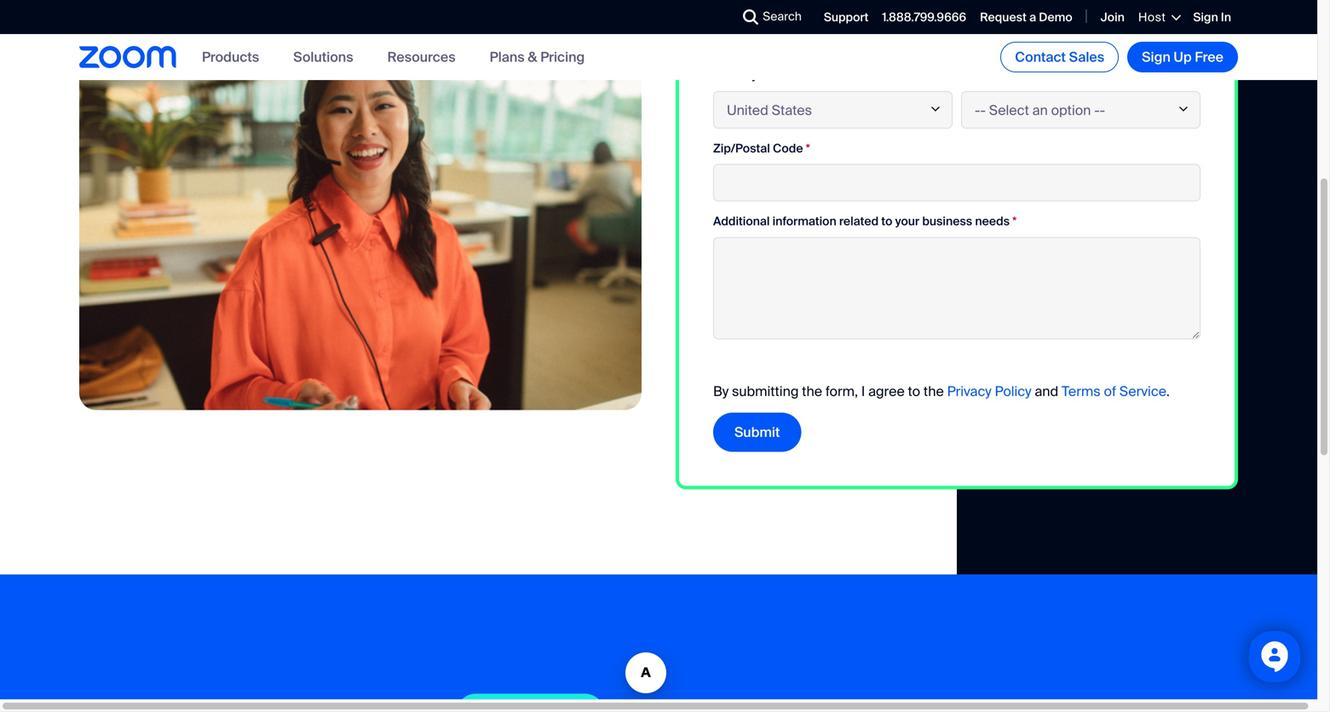 Task type: locate. For each thing, give the bounding box(es) containing it.
additional information related to your business needs *
[[713, 214, 1017, 229]]

resources button
[[387, 48, 456, 66]]

* right needs
[[1013, 214, 1017, 229]]

sign for sign up free
[[1142, 48, 1171, 66]]

zip/postal code *
[[713, 140, 810, 156]]

host button
[[1138, 9, 1180, 25]]

1.888.799.9666 link
[[882, 9, 966, 25]]

search image
[[743, 9, 758, 25]]

code
[[773, 140, 803, 156]]

the
[[802, 383, 822, 401], [924, 383, 944, 401]]

sign left in
[[1193, 9, 1218, 25]]

1 horizontal spatial to
[[908, 383, 920, 401]]

resources
[[387, 48, 456, 66]]

up
[[1174, 48, 1192, 66]]

free
[[1195, 48, 1224, 66]]

privacy
[[947, 383, 992, 401]]

solutions button
[[293, 48, 353, 66]]

0 vertical spatial *
[[1046, 67, 1051, 83]]

the left form,
[[802, 383, 822, 401]]

to left 'your'
[[881, 214, 893, 229]]

sign in
[[1193, 9, 1231, 25]]

information
[[773, 214, 837, 229]]

related
[[839, 214, 879, 229]]

request
[[980, 9, 1027, 25]]

service
[[1120, 383, 1166, 401]]

customer support agent image
[[79, 0, 642, 410]]

i
[[861, 383, 865, 401]]

the left the privacy
[[924, 383, 944, 401]]

to right agree
[[908, 383, 920, 401]]

1.888.799.9666
[[882, 9, 966, 25]]

agree
[[868, 383, 905, 401]]

1 horizontal spatial sign
[[1193, 9, 1218, 25]]

None text field
[[961, 18, 1201, 55], [713, 164, 1201, 202], [713, 237, 1201, 339], [961, 18, 1201, 55], [713, 164, 1201, 202], [713, 237, 1201, 339]]

submitting
[[732, 383, 799, 401]]

your
[[895, 214, 920, 229]]

request a demo
[[980, 9, 1073, 25]]

sign up free
[[1142, 48, 1224, 66]]

contact
[[1015, 48, 1066, 66]]

0 vertical spatial to
[[881, 214, 893, 229]]

1 vertical spatial *
[[806, 140, 810, 156]]

1 the from the left
[[802, 383, 822, 401]]

2 horizontal spatial *
[[1046, 67, 1051, 83]]

by submitting the form, i agree to the privacy policy and terms of service .
[[713, 383, 1170, 401]]

1 vertical spatial to
[[908, 383, 920, 401]]

0 horizontal spatial sign
[[1142, 48, 1171, 66]]

0 horizontal spatial to
[[881, 214, 893, 229]]

0 horizontal spatial the
[[802, 383, 822, 401]]

search
[[763, 9, 802, 24]]

in
[[1221, 9, 1231, 25]]

state/province *
[[961, 67, 1051, 83]]

0 vertical spatial sign
[[1193, 9, 1218, 25]]

1 horizontal spatial the
[[924, 383, 944, 401]]

state/province
[[961, 67, 1044, 83]]

of
[[1104, 383, 1116, 401]]

products
[[202, 48, 259, 66]]

to
[[881, 214, 893, 229], [908, 383, 920, 401]]

request a demo link
[[980, 9, 1073, 25]]

additional
[[713, 214, 770, 229]]

sign
[[1193, 9, 1218, 25], [1142, 48, 1171, 66]]

demo
[[1039, 9, 1073, 25]]

1 horizontal spatial *
[[1013, 214, 1017, 229]]

business
[[922, 214, 972, 229]]

products button
[[202, 48, 259, 66]]

* down contact
[[1046, 67, 1051, 83]]

1 vertical spatial sign
[[1142, 48, 1171, 66]]

terms
[[1062, 383, 1101, 401]]

* right code
[[806, 140, 810, 156]]

&
[[528, 48, 537, 66]]

*
[[1046, 67, 1051, 83], [806, 140, 810, 156], [1013, 214, 1017, 229]]

sign left up
[[1142, 48, 1171, 66]]



Task type: describe. For each thing, give the bounding box(es) containing it.
.
[[1166, 383, 1170, 401]]

join
[[1101, 9, 1125, 25]]

by
[[713, 383, 729, 401]]

needs
[[975, 214, 1010, 229]]

0 horizontal spatial *
[[806, 140, 810, 156]]

plans
[[490, 48, 525, 66]]

country
[[713, 67, 760, 83]]

search image
[[743, 9, 758, 25]]

pricing
[[540, 48, 585, 66]]

submit
[[735, 423, 780, 441]]

2 the from the left
[[924, 383, 944, 401]]

solutions
[[293, 48, 353, 66]]

join link
[[1101, 9, 1125, 25]]

support link
[[824, 9, 869, 25]]

zoom logo image
[[79, 46, 176, 68]]

submit button
[[713, 413, 801, 452]]

terms of service link
[[1062, 383, 1166, 401]]

contact sales
[[1015, 48, 1104, 66]]

zip/postal
[[713, 140, 770, 156]]

sales
[[1069, 48, 1104, 66]]

plans & pricing
[[490, 48, 585, 66]]

sign in link
[[1193, 9, 1231, 25]]

privacy policy link
[[947, 383, 1032, 401]]

host
[[1138, 9, 1166, 25]]

support
[[824, 9, 869, 25]]

form,
[[826, 383, 858, 401]]

policy
[[995, 383, 1032, 401]]

2 vertical spatial *
[[1013, 214, 1017, 229]]

plans & pricing link
[[490, 48, 585, 66]]

sign up free link
[[1127, 42, 1238, 72]]

sign for sign in
[[1193, 9, 1218, 25]]

and
[[1035, 383, 1059, 401]]

a
[[1029, 9, 1036, 25]]

contact sales link
[[1001, 42, 1119, 72]]



Task type: vqa. For each thing, say whether or not it's contained in the screenshot.
Zoom inside scheduling made easy with zoom scheduler
no



